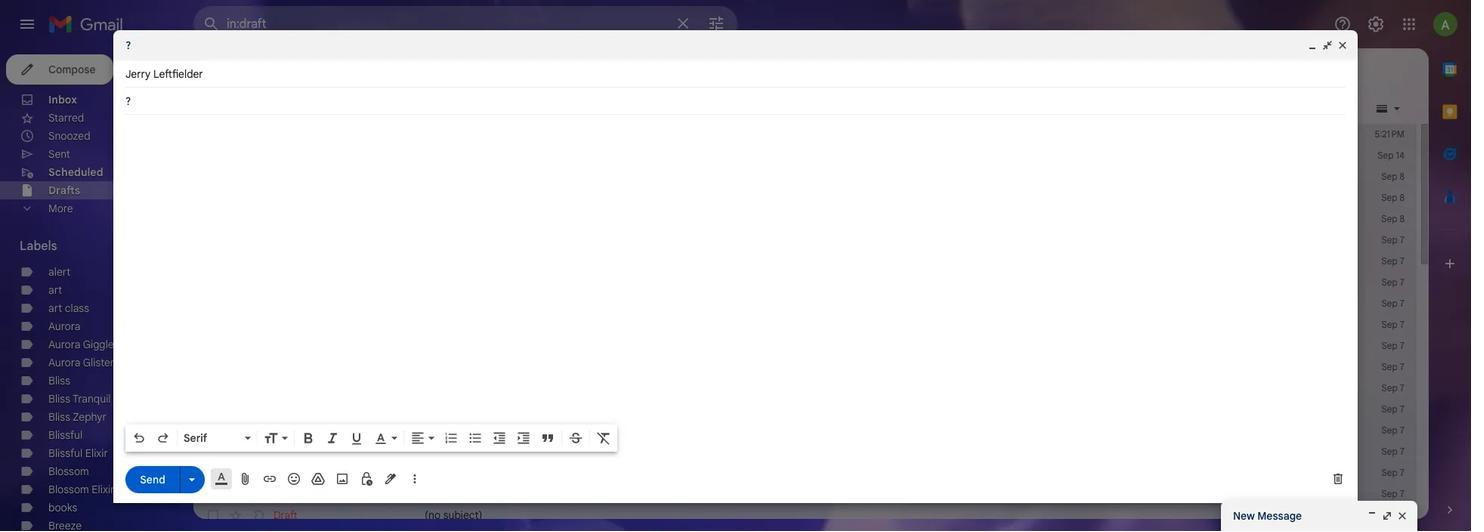 Task type: vqa. For each thing, say whether or not it's contained in the screenshot.
CONVERSATIONS,
no



Task type: describe. For each thing, give the bounding box(es) containing it.
inbox starred snoozed sent scheduled
[[48, 93, 103, 179]]

attach files image
[[238, 472, 253, 487]]

6 7 from the top
[[1400, 340, 1405, 351]]

2 art from the top
[[48, 302, 62, 315]]

new
[[1233, 509, 1255, 523]]

blossom link
[[48, 465, 89, 478]]

2 8 from the top
[[1400, 192, 1405, 203]]

9 sep 7 row from the top
[[193, 399, 1417, 420]]

1 sep 8 from the top
[[1382, 171, 1405, 182]]

2 aurora from the top
[[48, 338, 80, 351]]

undo ‪(⌘z)‬ image
[[132, 431, 147, 446]]

clear search image
[[668, 8, 698, 39]]

insert files using drive image
[[311, 472, 326, 487]]

drafts link
[[48, 184, 80, 197]]

2 blissful from the top
[[48, 447, 83, 460]]

8 sep 7 row from the top
[[193, 378, 1417, 399]]

1 aurora from the top
[[48, 320, 80, 333]]

bliss zephyr link
[[48, 410, 106, 424]]

not important switch for beach
[[251, 444, 266, 460]]

?
[[125, 39, 131, 52]]

not important switch for (no subject)
[[251, 508, 266, 523]]

draft for greetings
[[274, 487, 298, 501]]

underline ‪(⌘u)‬ image
[[349, 432, 364, 447]]

refresh image
[[251, 101, 266, 116]]

italic ‪(⌘i)‬ image
[[325, 431, 340, 446]]

more options image
[[410, 472, 419, 487]]

9 sep 7 from the top
[[1382, 404, 1405, 415]]

more
[[48, 202, 73, 215]]

sent
[[48, 147, 70, 161]]

bulleted list ‪(⌘⇧8)‬ image
[[468, 431, 483, 446]]

bliss link
[[48, 374, 70, 388]]

7 7 from the top
[[1400, 361, 1405, 373]]

art link
[[48, 283, 62, 297]]

not important switch for breakfast
[[251, 423, 266, 438]]

beach link
[[425, 444, 1334, 460]]

numbered list ‪(⌘⇧7)‬ image
[[444, 431, 459, 446]]

3 row from the top
[[193, 484, 1417, 505]]

7 inside draft row
[[1400, 467, 1405, 478]]

compose
[[48, 63, 96, 76]]

3 sep 7 from the top
[[1382, 277, 1405, 288]]

4 7 from the top
[[1400, 298, 1405, 309]]

scheduled link
[[48, 166, 103, 179]]

labels heading
[[20, 239, 160, 254]]

2 bliss from the top
[[48, 392, 70, 406]]

advanced search options image
[[701, 8, 732, 39]]

close image for ?
[[1337, 39, 1349, 51]]

sep 14
[[1378, 150, 1405, 161]]

indent more ‪(⌘])‬ image
[[516, 431, 531, 446]]

1 blissful from the top
[[48, 429, 83, 442]]

main menu image
[[18, 15, 36, 33]]

1 art from the top
[[48, 283, 62, 297]]

5 sep 7 from the top
[[1382, 319, 1405, 330]]

strikethrough ‪(⌘⇧x)‬ image
[[568, 431, 583, 446]]

0 vertical spatial elixir
[[85, 447, 108, 460]]

(no subject) link
[[425, 508, 1334, 523]]

serif option
[[181, 431, 242, 446]]

blissful link
[[48, 429, 83, 442]]

3 bliss from the top
[[48, 410, 70, 424]]

4 sep 7 from the top
[[1382, 298, 1405, 309]]

aurora link
[[48, 320, 80, 333]]

3 sep 7 row from the top
[[193, 272, 1417, 293]]

starred
[[48, 111, 84, 125]]

11 sep 7 from the top
[[1382, 446, 1405, 457]]

3 sep 8 row from the top
[[193, 209, 1417, 230]]

alert
[[48, 265, 70, 279]]

more send options image
[[184, 472, 200, 487]]

7 sep 7 from the top
[[1382, 361, 1405, 373]]

snoozed link
[[48, 129, 90, 143]]

3 8 from the top
[[1400, 213, 1405, 224]]

6 sep 7 from the top
[[1382, 340, 1405, 351]]

cell inside draft row
[[425, 466, 1342, 481]]

5:21 pm row
[[193, 124, 1417, 145]]

books link
[[48, 501, 77, 515]]

snoozed
[[48, 129, 90, 143]]

Message Body text field
[[125, 122, 1346, 420]]

jerry leftfielder
[[125, 67, 203, 81]]

inbox link
[[48, 93, 77, 107]]

toggle split pane mode image
[[1375, 101, 1390, 116]]

10 7 from the top
[[1400, 425, 1405, 436]]

glisten
[[83, 356, 116, 370]]

14
[[1396, 150, 1405, 161]]

class
[[65, 302, 89, 315]]

1 7 from the top
[[1400, 234, 1405, 246]]

settings image
[[1367, 15, 1385, 33]]

aurora giggles link
[[48, 338, 119, 351]]

bliss tranquil link
[[48, 392, 111, 406]]

redo ‪(⌘y)‬ image
[[156, 431, 171, 446]]



Task type: locate. For each thing, give the bounding box(es) containing it.
2 vertical spatial 8
[[1400, 213, 1405, 224]]

sep 7
[[1382, 234, 1405, 246], [1382, 255, 1405, 267], [1382, 277, 1405, 288], [1382, 298, 1405, 309], [1382, 319, 1405, 330], [1382, 340, 1405, 351], [1382, 361, 1405, 373], [1382, 382, 1405, 394], [1382, 404, 1405, 415], [1382, 425, 1405, 436], [1382, 446, 1405, 457], [1382, 467, 1405, 478], [1382, 488, 1405, 500], [1382, 509, 1405, 521]]

12 sep 7 from the top
[[1382, 467, 1405, 478]]

1 8 from the top
[[1400, 171, 1405, 182]]

close image right pop out icon
[[1397, 510, 1409, 522]]

greetings link
[[425, 487, 1334, 502]]

3 not important switch from the top
[[251, 466, 266, 481]]

not important switch for greetings
[[251, 487, 266, 502]]

8 sep 7 from the top
[[1382, 382, 1405, 394]]

4 not important switch from the top
[[251, 487, 266, 502]]

1 blossom from the top
[[48, 465, 89, 478]]

aurora down the 'aurora' link
[[48, 338, 80, 351]]

drafts
[[48, 184, 80, 197]]

1 bliss from the top
[[48, 374, 70, 388]]

blissful down bliss zephyr link
[[48, 429, 83, 442]]

toggle confidential mode image
[[359, 472, 374, 487]]

serif
[[184, 432, 207, 445]]

indent less ‪(⌘[)‬ image
[[492, 431, 507, 446]]

9 7 from the top
[[1400, 404, 1405, 415]]

sep inside draft row
[[1382, 467, 1398, 478]]

breakfast link
[[425, 423, 1334, 438]]

draft
[[274, 424, 298, 438], [274, 445, 298, 459], [274, 466, 298, 480], [274, 487, 298, 501], [274, 509, 298, 522]]

send
[[140, 473, 165, 486]]

12 7 from the top
[[1400, 467, 1405, 478]]

main content containing draft
[[193, 48, 1429, 531]]

leftfielder
[[153, 67, 203, 81]]

bliss up bliss tranquil link
[[48, 374, 70, 388]]

not important switch
[[251, 423, 266, 438], [251, 444, 266, 460], [251, 466, 266, 481], [251, 487, 266, 502], [251, 508, 266, 523]]

discard draft ‪(⌘⇧d)‬ image
[[1331, 472, 1346, 487]]

bliss down bliss link
[[48, 392, 70, 406]]

1 not important switch from the top
[[251, 423, 266, 438]]

1 horizontal spatial close image
[[1397, 510, 1409, 522]]

3 draft from the top
[[274, 466, 298, 480]]

0 vertical spatial blossom
[[48, 465, 89, 478]]

0 vertical spatial sep 8
[[1382, 171, 1405, 182]]

None search field
[[193, 6, 738, 42]]

2 vertical spatial bliss
[[48, 410, 70, 424]]

formatting options toolbar
[[125, 425, 617, 452]]

remove formatting ‪(⌘\)‬ image
[[596, 431, 611, 446]]

minimize image
[[1307, 39, 1319, 51]]

close image for new message
[[1397, 510, 1409, 522]]

1 vertical spatial close image
[[1397, 510, 1409, 522]]

draft row
[[193, 463, 1417, 484]]

(no subject)
[[425, 509, 483, 522]]

art
[[48, 283, 62, 297], [48, 302, 62, 315]]

beach
[[425, 445, 455, 459]]

0 vertical spatial close image
[[1337, 39, 1349, 51]]

main content
[[193, 48, 1429, 531]]

11 7 from the top
[[1400, 446, 1405, 457]]

pop out image
[[1382, 510, 1394, 522]]

6 sep 7 row from the top
[[193, 336, 1417, 357]]

message
[[1258, 509, 1302, 523]]

blissful elixir link
[[48, 447, 108, 460]]

art down alert
[[48, 283, 62, 297]]

2 sep 7 from the top
[[1382, 255, 1405, 267]]

search mail image
[[198, 11, 225, 38]]

compose button
[[6, 54, 114, 85]]

13 7 from the top
[[1400, 488, 1405, 500]]

1 vertical spatial sep 8
[[1382, 192, 1405, 203]]

2 draft from the top
[[274, 445, 298, 459]]

1 vertical spatial blissful
[[48, 447, 83, 460]]

draft for (no subject)
[[274, 509, 298, 522]]

bold ‪(⌘b)‬ image
[[301, 431, 316, 446]]

3 aurora from the top
[[48, 356, 80, 370]]

sep 8
[[1382, 171, 1405, 182], [1382, 192, 1405, 203], [1382, 213, 1405, 224]]

1 vertical spatial elixir
[[92, 483, 114, 497]]

14 sep 7 from the top
[[1382, 509, 1405, 521]]

(no
[[425, 509, 441, 522]]

elixir up blossom link
[[85, 447, 108, 460]]

2 sep 7 row from the top
[[193, 251, 1417, 272]]

1 sep 8 row from the top
[[193, 166, 1417, 187]]

blissful
[[48, 429, 83, 442], [48, 447, 83, 460]]

Subject field
[[125, 94, 1346, 109]]

bliss
[[48, 374, 70, 388], [48, 392, 70, 406], [48, 410, 70, 424]]

1 vertical spatial bliss
[[48, 392, 70, 406]]

subject)
[[443, 509, 483, 522]]

sep 14 row
[[193, 145, 1417, 166]]

scheduled
[[48, 166, 103, 179]]

insert emoji ‪(⌘⇧2)‬ image
[[286, 472, 302, 487]]

13 sep 7 from the top
[[1382, 488, 1405, 500]]

art down art link
[[48, 302, 62, 315]]

sep 7 row
[[193, 230, 1417, 251], [193, 251, 1417, 272], [193, 272, 1417, 293], [193, 293, 1417, 314], [193, 314, 1417, 336], [193, 336, 1417, 357], [193, 357, 1417, 378], [193, 378, 1417, 399], [193, 399, 1417, 420]]

5 sep 7 row from the top
[[193, 314, 1417, 336]]

blossom down the blissful elixir link
[[48, 465, 89, 478]]

4 row from the top
[[193, 505, 1417, 526]]

1 row from the top
[[193, 420, 1417, 441]]

5 not important switch from the top
[[251, 508, 266, 523]]

8 7 from the top
[[1400, 382, 1405, 394]]

draft for beach
[[274, 445, 298, 459]]

0 horizontal spatial close image
[[1337, 39, 1349, 51]]

2 not important switch from the top
[[251, 444, 266, 460]]

more button
[[0, 200, 181, 218]]

aurora glisten link
[[48, 356, 116, 370]]

3 sep 8 from the top
[[1382, 213, 1405, 224]]

zephyr
[[73, 410, 106, 424]]

alert link
[[48, 265, 70, 279]]

pop out image
[[1322, 39, 1334, 51]]

8
[[1400, 171, 1405, 182], [1400, 192, 1405, 203], [1400, 213, 1405, 224]]

tranquil
[[73, 392, 111, 406]]

older image
[[1345, 101, 1360, 116]]

starred link
[[48, 111, 84, 125]]

3 7 from the top
[[1400, 277, 1405, 288]]

cell
[[425, 466, 1342, 481]]

2 sep 8 from the top
[[1382, 192, 1405, 203]]

aurora
[[48, 320, 80, 333], [48, 338, 80, 351], [48, 356, 80, 370]]

books
[[48, 501, 77, 515]]

0 vertical spatial 8
[[1400, 171, 1405, 182]]

4 draft from the top
[[274, 487, 298, 501]]

0 vertical spatial aurora
[[48, 320, 80, 333]]

sent link
[[48, 147, 70, 161]]

blissful down blissful link
[[48, 447, 83, 460]]

? dialog
[[113, 30, 1358, 503]]

draft for breakfast
[[274, 424, 298, 438]]

insert photo image
[[335, 472, 350, 487]]

giggles
[[83, 338, 119, 351]]

send button
[[125, 466, 180, 493]]

7 sep 7 row from the top
[[193, 357, 1417, 378]]

labels navigation
[[0, 48, 193, 531]]

sep 8 row
[[193, 166, 1417, 187], [193, 187, 1417, 209], [193, 209, 1417, 230]]

2 7 from the top
[[1400, 255, 1405, 267]]

2 blossom from the top
[[48, 483, 89, 497]]

breakfast
[[425, 424, 471, 438]]

1 draft from the top
[[274, 424, 298, 438]]

2 vertical spatial sep 8
[[1382, 213, 1405, 224]]

1 vertical spatial aurora
[[48, 338, 80, 351]]

greetings
[[425, 487, 471, 501]]

quote ‪(⌘⇧9)‬ image
[[540, 431, 556, 446]]

aurora up bliss link
[[48, 356, 80, 370]]

blossom down blossom link
[[48, 483, 89, 497]]

2 row from the top
[[193, 441, 1417, 463]]

10 sep 7 from the top
[[1382, 425, 1405, 436]]

1 sep 7 row from the top
[[193, 230, 1417, 251]]

aurora down art class link
[[48, 320, 80, 333]]

0 vertical spatial art
[[48, 283, 62, 297]]

insert link ‪(⌘k)‬ image
[[262, 472, 277, 487]]

0 vertical spatial blissful
[[48, 429, 83, 442]]

draft inside row
[[274, 466, 298, 480]]

1 vertical spatial art
[[48, 302, 62, 315]]

0 vertical spatial bliss
[[48, 374, 70, 388]]

alert art art class aurora aurora giggles aurora glisten bliss bliss tranquil bliss zephyr blissful blissful elixir blossom blossom elixir books
[[48, 265, 119, 515]]

blossom
[[48, 465, 89, 478], [48, 483, 89, 497]]

5 draft from the top
[[274, 509, 298, 522]]

elixir down the blissful elixir link
[[92, 483, 114, 497]]

4 sep 7 row from the top
[[193, 293, 1417, 314]]

1 vertical spatial 8
[[1400, 192, 1405, 203]]

1 sep 7 from the top
[[1382, 234, 1405, 246]]

labels
[[20, 239, 57, 254]]

sep
[[1378, 150, 1394, 161], [1382, 171, 1398, 182], [1382, 192, 1398, 203], [1382, 213, 1398, 224], [1382, 234, 1398, 246], [1382, 255, 1398, 267], [1382, 277, 1398, 288], [1382, 298, 1398, 309], [1382, 319, 1398, 330], [1382, 340, 1398, 351], [1382, 361, 1398, 373], [1382, 382, 1398, 394], [1382, 404, 1398, 415], [1382, 425, 1398, 436], [1382, 446, 1398, 457], [1382, 467, 1398, 478], [1382, 488, 1398, 500], [1382, 509, 1398, 521]]

2 sep 8 row from the top
[[193, 187, 1417, 209]]

elixir
[[85, 447, 108, 460], [92, 483, 114, 497]]

tab list
[[1429, 48, 1472, 477]]

not important switch inside draft row
[[251, 466, 266, 481]]

5:21 pm
[[1375, 128, 1405, 140]]

close image right pop out image on the top right
[[1337, 39, 1349, 51]]

inbox
[[48, 93, 77, 107]]

sep 7 inside draft row
[[1382, 467, 1405, 478]]

2 vertical spatial aurora
[[48, 356, 80, 370]]

7
[[1400, 234, 1405, 246], [1400, 255, 1405, 267], [1400, 277, 1405, 288], [1400, 298, 1405, 309], [1400, 319, 1405, 330], [1400, 340, 1405, 351], [1400, 361, 1405, 373], [1400, 382, 1405, 394], [1400, 404, 1405, 415], [1400, 425, 1405, 436], [1400, 446, 1405, 457], [1400, 467, 1405, 478], [1400, 488, 1405, 500], [1400, 509, 1405, 521]]

sep inside row
[[1378, 150, 1394, 161]]

1 vertical spatial blossom
[[48, 483, 89, 497]]

14 7 from the top
[[1400, 509, 1405, 521]]

art class link
[[48, 302, 89, 315]]

new message
[[1233, 509, 1302, 523]]

insert signature image
[[383, 472, 398, 487]]

row
[[193, 420, 1417, 441], [193, 441, 1417, 463], [193, 484, 1417, 505], [193, 505, 1417, 526]]

bliss up blissful link
[[48, 410, 70, 424]]

jerry
[[125, 67, 151, 81]]

blossom elixir link
[[48, 483, 114, 497]]

5 7 from the top
[[1400, 319, 1405, 330]]

close image
[[1337, 39, 1349, 51], [1397, 510, 1409, 522]]

minimize image
[[1366, 510, 1379, 522]]



